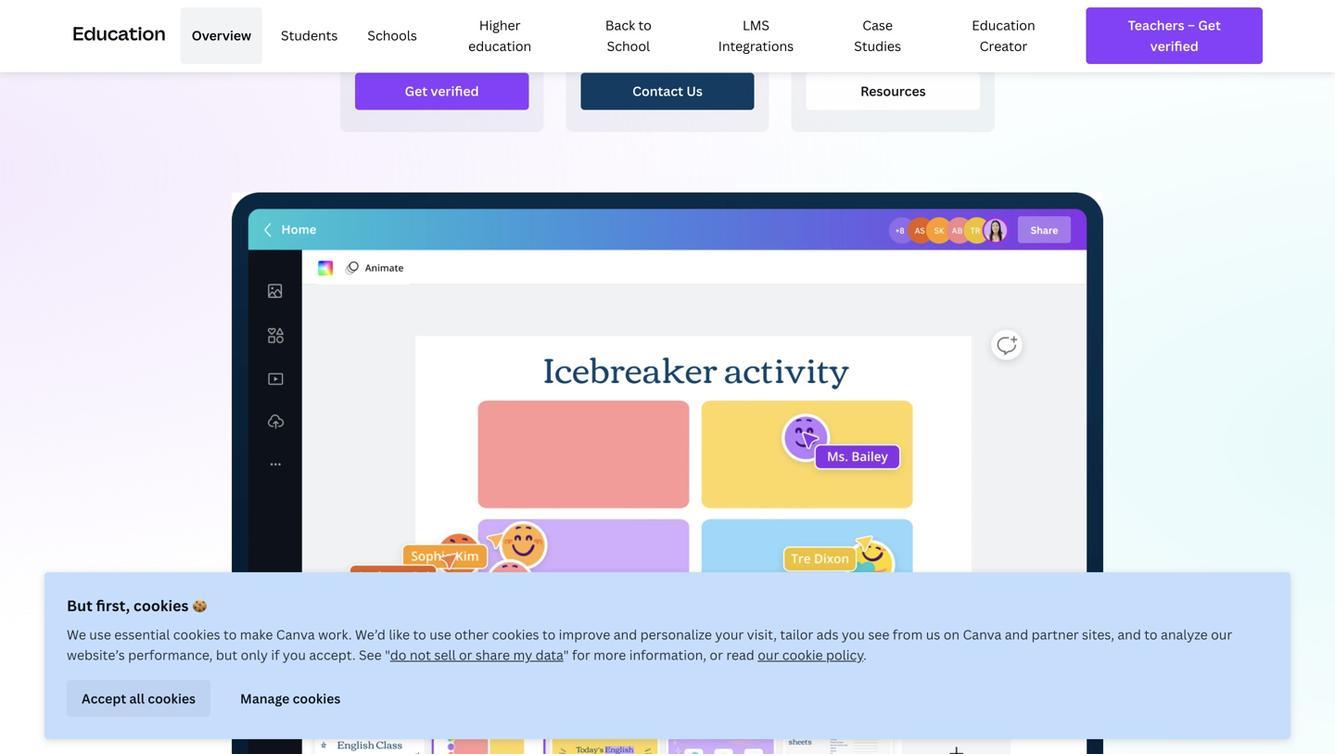 Task type: describe. For each thing, give the bounding box(es) containing it.
we'd
[[355, 626, 386, 643]]

work.
[[318, 626, 352, 643]]

but
[[216, 646, 238, 664]]

students inside education element
[[281, 27, 338, 44]]

more
[[594, 646, 626, 664]]

3 and from the left
[[1118, 626, 1142, 643]]

studies
[[854, 37, 901, 55]]

like
[[389, 626, 410, 643]]

personalize
[[641, 626, 712, 643]]

accept all cookies
[[82, 689, 196, 707]]

cookies inside button
[[148, 689, 196, 707]]

1 use from the left
[[89, 626, 111, 643]]

accept
[[82, 689, 126, 707]]

back
[[606, 16, 635, 34]]

1 horizontal spatial schools
[[635, 35, 700, 58]]

to left analyze
[[1145, 626, 1158, 643]]

improve
[[559, 626, 611, 643]]

ads
[[817, 626, 839, 643]]

overview link
[[181, 7, 263, 64]]

we
[[67, 626, 86, 643]]

see
[[868, 626, 890, 643]]

to up but
[[224, 626, 237, 643]]

teachers – get verified image
[[1103, 15, 1247, 56]]

back to school link
[[572, 7, 686, 64]]

education for education
[[72, 21, 166, 46]]

school
[[607, 37, 650, 55]]

1 vertical spatial you
[[283, 646, 306, 664]]

1 or from the left
[[459, 646, 473, 664]]

performance,
[[128, 646, 213, 664]]

other
[[455, 626, 489, 643]]

lms integrations
[[719, 16, 794, 55]]

2 and from the left
[[1005, 626, 1029, 643]]

overview
[[192, 27, 251, 44]]

data
[[536, 646, 564, 664]]

our inside we use essential cookies to make canva work. we'd like to use other cookies to improve and personalize your visit, tailor ads you see from us on canva and partner sites, and to analyze our website's performance, but only if you accept. see "
[[1211, 626, 1233, 643]]

2 use from the left
[[430, 626, 452, 643]]

cookies up essential
[[133, 595, 189, 615]]

0 horizontal spatial our
[[758, 646, 779, 664]]

1 canva from the left
[[276, 626, 315, 643]]

creator
[[980, 37, 1028, 55]]

us
[[926, 626, 941, 643]]

do not sell or share my data " for more information, or read our cookie policy .
[[390, 646, 867, 664]]

see
[[359, 646, 382, 664]]

partner
[[1032, 626, 1079, 643]]

education
[[469, 37, 532, 55]]

menu bar inside education element
[[173, 7, 1072, 64]]

🍪
[[192, 595, 207, 615]]

sites,
[[1082, 626, 1115, 643]]

2 " from the left
[[564, 646, 569, 664]]

to inside the back to school
[[639, 16, 652, 34]]

integrations
[[719, 37, 794, 55]]

schools inside education element
[[368, 27, 417, 44]]

case studies
[[854, 16, 901, 55]]

lms integrations link
[[693, 7, 820, 64]]

higher education
[[469, 16, 532, 55]]



Task type: vqa. For each thing, say whether or not it's contained in the screenshot.
School on the top left
yes



Task type: locate. For each thing, give the bounding box(es) containing it.
use
[[89, 626, 111, 643], [430, 626, 452, 643]]

for
[[572, 646, 591, 664]]

2 canva from the left
[[963, 626, 1002, 643]]

or
[[459, 646, 473, 664], [710, 646, 723, 664]]

website's
[[67, 646, 125, 664]]

and left partner
[[1005, 626, 1029, 643]]

not
[[410, 646, 431, 664]]

sell
[[434, 646, 456, 664]]

0 horizontal spatial use
[[89, 626, 111, 643]]

0 vertical spatial our
[[1211, 626, 1233, 643]]

cookies right all at left
[[148, 689, 196, 707]]

cookies
[[133, 595, 189, 615], [173, 626, 220, 643], [492, 626, 539, 643], [148, 689, 196, 707], [293, 689, 341, 707]]

1 horizontal spatial canva
[[963, 626, 1002, 643]]

0 horizontal spatial canva
[[276, 626, 315, 643]]

cookies down 'accept.'
[[293, 689, 341, 707]]

menu bar containing higher education
[[173, 7, 1072, 64]]

from
[[893, 626, 923, 643]]

back to school
[[606, 16, 652, 55]]

students left the schools link
[[281, 27, 338, 44]]

education
[[972, 16, 1036, 34], [72, 21, 166, 46]]

lms
[[743, 16, 770, 34]]

information,
[[630, 646, 707, 664]]

1 horizontal spatial "
[[564, 646, 569, 664]]

case
[[863, 16, 893, 34]]

cookies down 🍪
[[173, 626, 220, 643]]

to right back at left
[[639, 16, 652, 34]]

analyze
[[1161, 626, 1208, 643]]

case studies link
[[827, 7, 929, 64]]

and right sites,
[[1118, 626, 1142, 643]]

2 horizontal spatial and
[[1118, 626, 1142, 643]]

cookie
[[783, 646, 823, 664]]

0 vertical spatial you
[[842, 626, 865, 643]]

first,
[[96, 595, 130, 615]]

1 horizontal spatial and
[[1005, 626, 1029, 643]]

students
[[281, 27, 338, 44], [855, 35, 932, 58]]

1 horizontal spatial education
[[972, 16, 1036, 34]]

1 horizontal spatial students
[[855, 35, 932, 58]]

canva up if
[[276, 626, 315, 643]]

manage cookies button
[[225, 680, 356, 717]]

.
[[864, 646, 867, 664]]

manage
[[240, 689, 290, 707]]

0 horizontal spatial "
[[385, 646, 390, 664]]

our
[[1211, 626, 1233, 643], [758, 646, 779, 664]]

you right if
[[283, 646, 306, 664]]

do not sell or share my data link
[[390, 646, 564, 664]]

0 horizontal spatial students
[[281, 27, 338, 44]]

accept all cookies button
[[67, 680, 211, 717]]

visit,
[[747, 626, 777, 643]]

read
[[727, 646, 755, 664]]

to
[[639, 16, 652, 34], [224, 626, 237, 643], [413, 626, 426, 643], [543, 626, 556, 643], [1145, 626, 1158, 643]]

1 vertical spatial our
[[758, 646, 779, 664]]

essential
[[114, 626, 170, 643]]

my
[[513, 646, 533, 664]]

1 horizontal spatial you
[[842, 626, 865, 643]]

our right analyze
[[1211, 626, 1233, 643]]

make
[[240, 626, 273, 643]]

to up data
[[543, 626, 556, 643]]

education creator link
[[936, 7, 1072, 64]]

cookies inside 'button'
[[293, 689, 341, 707]]

" left for
[[564, 646, 569, 664]]

you
[[842, 626, 865, 643], [283, 646, 306, 664]]

1 and from the left
[[614, 626, 637, 643]]

you up policy
[[842, 626, 865, 643]]

0 horizontal spatial you
[[283, 646, 306, 664]]

" right 'see'
[[385, 646, 390, 664]]

1 horizontal spatial our
[[1211, 626, 1233, 643]]

"
[[385, 646, 390, 664], [564, 646, 569, 664]]

and
[[614, 626, 637, 643], [1005, 626, 1029, 643], [1118, 626, 1142, 643]]

schools right the students link
[[368, 27, 417, 44]]

2 or from the left
[[710, 646, 723, 664]]

higher
[[479, 16, 521, 34]]

but
[[67, 595, 93, 615]]

1 horizontal spatial use
[[430, 626, 452, 643]]

0 horizontal spatial or
[[459, 646, 473, 664]]

education element
[[72, 0, 1263, 71]]

if
[[271, 646, 280, 664]]

share
[[476, 646, 510, 664]]

education creator
[[972, 16, 1036, 55]]

" inside we use essential cookies to make canva work. we'd like to use other cookies to improve and personalize your visit, tailor ads you see from us on canva and partner sites, and to analyze our website's performance, but only if you accept. see "
[[385, 646, 390, 664]]

tailor
[[780, 626, 814, 643]]

only
[[241, 646, 268, 664]]

0 horizontal spatial schools
[[368, 27, 417, 44]]

schools down back at left
[[635, 35, 700, 58]]

schools link
[[357, 7, 428, 64]]

0 horizontal spatial education
[[72, 21, 166, 46]]

do
[[390, 646, 407, 664]]

your
[[715, 626, 744, 643]]

students link
[[270, 7, 349, 64]]

education for education creator
[[972, 16, 1036, 34]]

we use essential cookies to make canva work. we'd like to use other cookies to improve and personalize your visit, tailor ads you see from us on canva and partner sites, and to analyze our website's performance, but only if you accept. see "
[[67, 626, 1233, 664]]

use up the website's
[[89, 626, 111, 643]]

policy
[[826, 646, 864, 664]]

our cookie policy link
[[758, 646, 864, 664]]

schools
[[368, 27, 417, 44], [635, 35, 700, 58]]

menu bar
[[173, 7, 1072, 64]]

but first, cookies 🍪
[[67, 595, 207, 615]]

0 horizontal spatial and
[[614, 626, 637, 643]]

on
[[944, 626, 960, 643]]

manage cookies
[[240, 689, 341, 707]]

1 horizontal spatial or
[[710, 646, 723, 664]]

all
[[129, 689, 145, 707]]

to right like
[[413, 626, 426, 643]]

teachers
[[405, 35, 479, 58]]

canva right on
[[963, 626, 1002, 643]]

accept.
[[309, 646, 356, 664]]

use up sell
[[430, 626, 452, 643]]

and up do not sell or share my data " for more information, or read our cookie policy .
[[614, 626, 637, 643]]

1 " from the left
[[385, 646, 390, 664]]

or left read
[[710, 646, 723, 664]]

or right sell
[[459, 646, 473, 664]]

our down the visit,
[[758, 646, 779, 664]]

students down the case
[[855, 35, 932, 58]]

canva
[[276, 626, 315, 643], [963, 626, 1002, 643]]

higher education link
[[436, 7, 564, 64]]

cookies up my on the left of the page
[[492, 626, 539, 643]]



